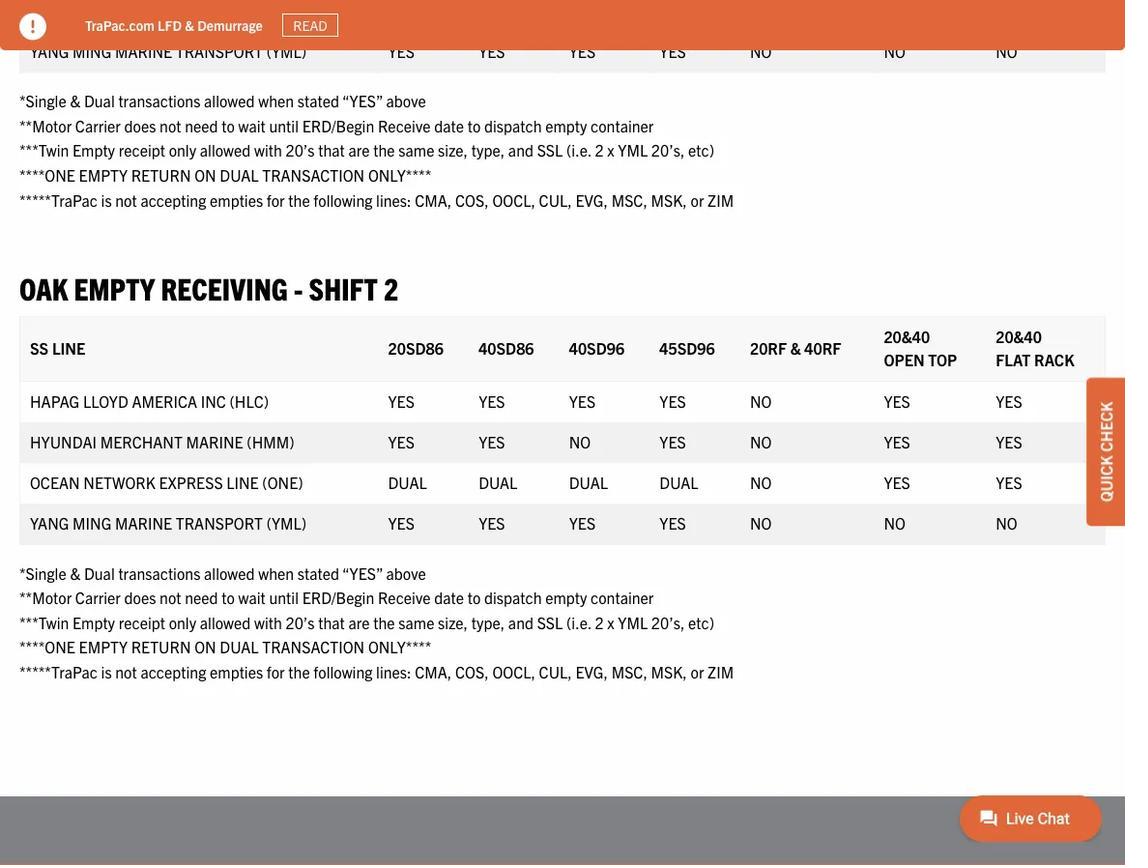 Task type: vqa. For each thing, say whether or not it's contained in the screenshot.
Enter Reference Number(S)
no



Task type: locate. For each thing, give the bounding box(es) containing it.
express right the trapac.com at the left top of the page
[[159, 0, 223, 20]]

transport down (hmm)
[[176, 513, 263, 533]]

marine down "merchant"
[[115, 513, 172, 533]]

20's,
[[652, 140, 685, 160], [652, 613, 685, 632]]

0 vertical spatial need
[[185, 116, 218, 135]]

****one
[[19, 165, 75, 184], [19, 637, 75, 657]]

20&40
[[884, 327, 930, 346], [996, 327, 1042, 346]]

0 vertical spatial are
[[349, 140, 370, 160]]

ming
[[73, 41, 111, 60], [73, 513, 111, 533]]

yang ming marine transport (yml)
[[30, 41, 307, 60], [30, 513, 307, 533]]

1 cos, from the top
[[455, 190, 489, 209]]

yml
[[618, 140, 648, 160], [618, 613, 648, 632]]

1 msc, from the top
[[612, 190, 648, 209]]

for
[[267, 190, 285, 209], [267, 662, 285, 682]]

0 vertical spatial carrier
[[75, 116, 121, 135]]

1 ming from the top
[[73, 41, 111, 60]]

empty
[[546, 116, 587, 135], [546, 588, 587, 607]]

2 cul, from the top
[[539, 662, 572, 682]]

1 vertical spatial *****trapac
[[19, 662, 98, 682]]

1 vertical spatial same
[[399, 613, 435, 632]]

1 until from the top
[[269, 116, 299, 135]]

receive
[[378, 116, 431, 135], [378, 588, 431, 607]]

yang ming marine transport (yml) down the hyundai merchant marine (hmm)
[[30, 513, 307, 533]]

2 *single from the top
[[19, 563, 66, 583]]

1 vertical spatial is
[[101, 662, 112, 682]]

1 ***twin from the top
[[19, 140, 69, 160]]

1 on from the top
[[195, 165, 216, 184]]

2 for from the top
[[267, 662, 285, 682]]

ocean down hyundai
[[30, 473, 80, 492]]

express
[[159, 0, 223, 20], [159, 473, 223, 492]]

2 "yes" from the top
[[342, 563, 383, 583]]

0 vertical spatial express
[[159, 0, 223, 20]]

0 vertical spatial transaction
[[262, 165, 365, 184]]

2 date from the top
[[434, 588, 464, 607]]

0 vertical spatial yang
[[30, 41, 69, 60]]

no
[[750, 41, 772, 60], [884, 41, 906, 60], [996, 41, 1018, 60], [750, 392, 772, 411], [569, 432, 591, 451], [750, 432, 772, 451], [750, 473, 772, 492], [750, 513, 772, 533], [884, 513, 906, 533], [996, 513, 1018, 533]]

1 vertical spatial transaction
[[262, 637, 365, 657]]

1 is from the top
[[101, 190, 112, 209]]

0 vertical spatial accepting
[[141, 190, 206, 209]]

***twin
[[19, 140, 69, 160], [19, 613, 69, 632]]

zim
[[708, 190, 734, 209], [708, 662, 734, 682]]

is
[[101, 190, 112, 209], [101, 662, 112, 682]]

ss line
[[30, 338, 85, 358]]

1 vertical spatial transport
[[176, 513, 263, 533]]

with
[[254, 140, 282, 160], [254, 613, 282, 632]]

0 vertical spatial x
[[608, 140, 615, 160]]

msk,
[[651, 190, 687, 209], [651, 662, 687, 682]]

0 vertical spatial **motor
[[19, 116, 72, 135]]

size,
[[438, 140, 468, 160], [438, 613, 468, 632]]

1 vertical spatial cma,
[[415, 662, 452, 682]]

ming down hyundai
[[73, 513, 111, 533]]

marine down inc
[[186, 432, 243, 451]]

1 vertical spatial empty
[[73, 613, 115, 632]]

0 vertical spatial cul,
[[539, 190, 572, 209]]

0 vertical spatial only****
[[368, 165, 432, 184]]

yes
[[388, 41, 415, 60], [479, 41, 505, 60], [569, 41, 596, 60], [660, 41, 686, 60], [388, 392, 415, 411], [479, 392, 505, 411], [569, 392, 596, 411], [660, 392, 686, 411], [884, 392, 911, 411], [996, 392, 1023, 411], [388, 432, 415, 451], [479, 432, 505, 451], [660, 432, 686, 451], [884, 432, 911, 451], [996, 432, 1023, 451], [884, 473, 911, 492], [996, 473, 1023, 492], [388, 513, 415, 533], [479, 513, 505, 533], [569, 513, 596, 533], [660, 513, 686, 533]]

empties
[[210, 190, 263, 209], [210, 662, 263, 682]]

0 vertical spatial wait
[[238, 116, 266, 135]]

express down the hyundai merchant marine (hmm)
[[159, 473, 223, 492]]

1 vertical spatial yang ming marine transport (yml)
[[30, 513, 307, 533]]

1 stated from the top
[[298, 91, 339, 110]]

not
[[160, 116, 181, 135], [115, 190, 137, 209], [160, 588, 181, 607], [115, 662, 137, 682]]

1 vertical spatial msk,
[[651, 662, 687, 682]]

1 that from the top
[[318, 140, 345, 160]]

*****trapac
[[19, 190, 98, 209], [19, 662, 98, 682]]

"yes"
[[342, 91, 383, 110], [342, 563, 383, 583]]

0 vertical spatial msk,
[[651, 190, 687, 209]]

1 when from the top
[[258, 91, 294, 110]]

1 vertical spatial cul,
[[539, 662, 572, 682]]

are
[[349, 140, 370, 160], [349, 613, 370, 632]]

yang ming marine transport (yml) down lfd
[[30, 41, 307, 60]]

1 vertical spatial only
[[169, 613, 196, 632]]

2 empties from the top
[[210, 662, 263, 682]]

40rf
[[805, 338, 842, 358]]

20&40 inside 20&40 open top
[[884, 327, 930, 346]]

allowed
[[204, 91, 255, 110], [200, 140, 251, 160], [204, 563, 255, 583], [200, 613, 251, 632]]

1 vertical spatial type,
[[472, 613, 505, 632]]

evg,
[[576, 190, 608, 209], [576, 662, 608, 682]]

1 empty from the top
[[73, 140, 115, 160]]

network
[[83, 0, 155, 20], [83, 473, 155, 492]]

0 vertical spatial transport
[[176, 41, 263, 60]]

0 vertical spatial ocean network express line (one)
[[30, 0, 303, 20]]

1 vertical spatial transactions
[[118, 563, 201, 583]]

0 vertical spatial that
[[318, 140, 345, 160]]

line left read link
[[227, 0, 259, 20]]

0 vertical spatial (yml)
[[267, 41, 307, 60]]

1 vertical spatial network
[[83, 473, 155, 492]]

20rf & 40rf
[[750, 338, 842, 358]]

ming down the trapac.com at the left top of the page
[[73, 41, 111, 60]]

0 vertical spatial lines:
[[376, 190, 412, 209]]

read link
[[282, 13, 339, 37]]

1 vertical spatial size,
[[438, 613, 468, 632]]

1 vertical spatial **motor
[[19, 588, 72, 607]]

0 vertical spatial 20's,
[[652, 140, 685, 160]]

the
[[374, 140, 395, 160], [288, 190, 310, 209], [374, 613, 395, 632], [288, 662, 310, 682]]

1 vertical spatial or
[[691, 662, 704, 682]]

1 vertical spatial ***twin
[[19, 613, 69, 632]]

2 vertical spatial line
[[227, 473, 259, 492]]

footer
[[0, 797, 1126, 865]]

transport
[[176, 41, 263, 60], [176, 513, 263, 533]]

0 vertical spatial *single
[[19, 91, 66, 110]]

1 express from the top
[[159, 0, 223, 20]]

transport down 'demurrage' on the left top of page
[[176, 41, 263, 60]]

to
[[222, 116, 235, 135], [468, 116, 481, 135], [222, 588, 235, 607], [468, 588, 481, 607]]

or
[[691, 190, 704, 209], [691, 662, 704, 682]]

1 vertical spatial need
[[185, 588, 218, 607]]

2 transport from the top
[[176, 513, 263, 533]]

1 vertical spatial ocean
[[30, 473, 80, 492]]

container
[[591, 116, 654, 135], [591, 588, 654, 607]]

(hmm)
[[247, 432, 294, 451]]

2 dual from the top
[[84, 563, 115, 583]]

oocl,
[[493, 190, 536, 209], [493, 662, 536, 682]]

following
[[314, 190, 373, 209], [314, 662, 373, 682]]

until
[[269, 116, 299, 135], [269, 588, 299, 607]]

network down "merchant"
[[83, 473, 155, 492]]

0 vertical spatial type,
[[472, 140, 505, 160]]

2 **motor from the top
[[19, 588, 72, 607]]

1 vertical spatial accepting
[[141, 662, 206, 682]]

(i.e.
[[567, 140, 592, 160], [567, 613, 592, 632]]

empty
[[79, 165, 128, 184], [74, 268, 155, 306], [79, 637, 128, 657]]

wait
[[238, 116, 266, 135], [238, 588, 266, 607]]

1 vertical spatial receive
[[378, 588, 431, 607]]

2 only**** from the top
[[368, 637, 432, 657]]

1 vertical spatial dual
[[84, 563, 115, 583]]

0 vertical spatial empties
[[210, 190, 263, 209]]

need
[[185, 116, 218, 135], [185, 588, 218, 607]]

0 vertical spatial ***twin
[[19, 140, 69, 160]]

1 type, from the top
[[472, 140, 505, 160]]

2 vertical spatial marine
[[115, 513, 172, 533]]

0 vertical spatial on
[[195, 165, 216, 184]]

2 x from the top
[[608, 613, 615, 632]]

20&40 inside the 20&40 flat rack
[[996, 327, 1042, 346]]

2 empty from the top
[[73, 613, 115, 632]]

msc,
[[612, 190, 648, 209], [612, 662, 648, 682]]

2 ocean from the top
[[30, 473, 80, 492]]

quick
[[1097, 456, 1116, 502]]

0 horizontal spatial 20&40
[[884, 327, 930, 346]]

ssl
[[537, 140, 563, 160], [537, 613, 563, 632]]

dual
[[84, 91, 115, 110], [84, 563, 115, 583]]

1 date from the top
[[434, 116, 464, 135]]

1 accepting from the top
[[141, 190, 206, 209]]

0 vertical spatial cos,
[[455, 190, 489, 209]]

line down (hmm)
[[227, 473, 259, 492]]

20&40 up open
[[884, 327, 930, 346]]

2 ming from the top
[[73, 513, 111, 533]]

transactions
[[118, 91, 201, 110], [118, 563, 201, 583]]

marine
[[115, 41, 172, 60], [186, 432, 243, 451], [115, 513, 172, 533]]

1 vertical spatial wait
[[238, 588, 266, 607]]

etc)
[[689, 140, 715, 160], [689, 613, 715, 632]]

receipt
[[119, 140, 165, 160], [119, 613, 165, 632]]

1 (yml) from the top
[[267, 41, 307, 60]]

1 vertical spatial lines:
[[376, 662, 412, 682]]

only
[[169, 140, 196, 160], [169, 613, 196, 632]]

0 vertical spatial until
[[269, 116, 299, 135]]

1 vertical spatial *single
[[19, 563, 66, 583]]

1 vertical spatial (yml)
[[267, 513, 307, 533]]

1 vertical spatial 20's,
[[652, 613, 685, 632]]

2 erd/begin from the top
[[302, 588, 374, 607]]

yang down hyundai
[[30, 513, 69, 533]]

0 vertical spatial receive
[[378, 116, 431, 135]]

2 stated from the top
[[298, 563, 339, 583]]

0 vertical spatial when
[[258, 91, 294, 110]]

1 vertical spatial following
[[314, 662, 373, 682]]

0 vertical spatial only
[[169, 140, 196, 160]]

1 vertical spatial receipt
[[119, 613, 165, 632]]

0 vertical spatial dual
[[84, 91, 115, 110]]

1 vertical spatial when
[[258, 563, 294, 583]]

0 vertical spatial ssl
[[537, 140, 563, 160]]

oak
[[19, 268, 68, 306]]

does
[[124, 116, 156, 135], [124, 588, 156, 607]]

dispatch
[[484, 116, 542, 135], [484, 588, 542, 607]]

ocean
[[30, 0, 80, 20], [30, 473, 80, 492]]

1 vertical spatial only****
[[368, 637, 432, 657]]

line
[[227, 0, 259, 20], [52, 338, 85, 358], [227, 473, 259, 492]]

that
[[318, 140, 345, 160], [318, 613, 345, 632]]

0 vertical spatial following
[[314, 190, 373, 209]]

0 vertical spatial size,
[[438, 140, 468, 160]]

2 lines: from the top
[[376, 662, 412, 682]]

2 with from the top
[[254, 613, 282, 632]]

0 vertical spatial empty
[[73, 140, 115, 160]]

2
[[595, 140, 604, 160], [384, 268, 399, 306], [595, 613, 604, 632]]

only****
[[368, 165, 432, 184], [368, 637, 432, 657]]

0 vertical spatial receipt
[[119, 140, 165, 160]]

1 size, from the top
[[438, 140, 468, 160]]

marine down the trapac.com at the left top of the page
[[115, 41, 172, 60]]

0 vertical spatial (one)
[[262, 0, 303, 20]]

1 20&40 from the left
[[884, 327, 930, 346]]

yang down "solid" icon at the left top of the page
[[30, 41, 69, 60]]

1 oocl, from the top
[[493, 190, 536, 209]]

2 msc, from the top
[[612, 662, 648, 682]]

2 ocean network express line (one) from the top
[[30, 473, 303, 492]]

1 lines: from the top
[[376, 190, 412, 209]]

trapac.com lfd & demurrage
[[85, 16, 263, 33]]

line right ss
[[52, 338, 85, 358]]

1 vertical spatial empty
[[546, 588, 587, 607]]

0 vertical spatial same
[[399, 140, 435, 160]]

1 and from the top
[[509, 140, 534, 160]]

1 20's, from the top
[[652, 140, 685, 160]]

return
[[131, 165, 191, 184], [131, 637, 191, 657]]

0 vertical spatial *single & dual transactions allowed when stated "yes" above **motor carrier does not need to wait until erd/begin receive date to dispatch empty container ***twin empty receipt only allowed with 20's that are the same size, type, and ssl (i.e. 2 x yml 20's, etc) ****one empty return on dual transaction only**** *****trapac is not accepting empties for the following lines: cma, cos, oocl, cul, evg, msc, msk, or zim
[[19, 91, 734, 209]]

1 vertical spatial 20's
[[286, 613, 315, 632]]

1 return from the top
[[131, 165, 191, 184]]

*single
[[19, 91, 66, 110], [19, 563, 66, 583]]

0 vertical spatial transactions
[[118, 91, 201, 110]]

cul,
[[539, 190, 572, 209], [539, 662, 572, 682]]

carrier
[[75, 116, 121, 135], [75, 588, 121, 607]]

0 vertical spatial is
[[101, 190, 112, 209]]

(yml) down read
[[267, 41, 307, 60]]

2 yml from the top
[[618, 613, 648, 632]]

2 type, from the top
[[472, 613, 505, 632]]

1 vertical spatial ocean network express line (one)
[[30, 473, 303, 492]]

2 wait from the top
[[238, 588, 266, 607]]

0 vertical spatial date
[[434, 116, 464, 135]]

0 vertical spatial ****one
[[19, 165, 75, 184]]

20&40 up flat
[[996, 327, 1042, 346]]

dual
[[220, 165, 259, 184], [388, 473, 427, 492], [479, 473, 518, 492], [569, 473, 608, 492], [660, 473, 699, 492], [220, 637, 259, 657]]

transaction
[[262, 165, 365, 184], [262, 637, 365, 657]]

cma,
[[415, 190, 452, 209], [415, 662, 452, 682]]

0 vertical spatial network
[[83, 0, 155, 20]]

0 vertical spatial ocean
[[30, 0, 80, 20]]

ocean left the trapac.com at the left top of the page
[[30, 0, 80, 20]]

quick check link
[[1087, 378, 1126, 526]]

2 empty from the top
[[546, 588, 587, 607]]

0 vertical spatial yml
[[618, 140, 648, 160]]

1 horizontal spatial 20&40
[[996, 327, 1042, 346]]

yang
[[30, 41, 69, 60], [30, 513, 69, 533]]

1 ****one from the top
[[19, 165, 75, 184]]

2 until from the top
[[269, 588, 299, 607]]

2 network from the top
[[83, 473, 155, 492]]

0 vertical spatial dispatch
[[484, 116, 542, 135]]

(yml) down (hmm)
[[267, 513, 307, 533]]

when
[[258, 91, 294, 110], [258, 563, 294, 583]]

ss
[[30, 338, 49, 358]]

1 vertical spatial evg,
[[576, 662, 608, 682]]

2 20's from the top
[[286, 613, 315, 632]]

erd/begin
[[302, 116, 374, 135], [302, 588, 374, 607]]

1 vertical spatial until
[[269, 588, 299, 607]]

1 empty from the top
[[546, 116, 587, 135]]

1 yang ming marine transport (yml) from the top
[[30, 41, 307, 60]]

top
[[929, 350, 958, 369]]

1 vertical spatial does
[[124, 588, 156, 607]]

0 vertical spatial above
[[386, 91, 426, 110]]

20's
[[286, 140, 315, 160], [286, 613, 315, 632]]

0 vertical spatial (i.e.
[[567, 140, 592, 160]]

solid image
[[19, 13, 46, 40]]

0 vertical spatial for
[[267, 190, 285, 209]]

same
[[399, 140, 435, 160], [399, 613, 435, 632]]

network left lfd
[[83, 0, 155, 20]]

x
[[608, 140, 615, 160], [608, 613, 615, 632]]

0 vertical spatial 20's
[[286, 140, 315, 160]]

above
[[386, 91, 426, 110], [386, 563, 426, 583]]

1 cul, from the top
[[539, 190, 572, 209]]

1 vertical spatial on
[[195, 637, 216, 657]]

quick check
[[1097, 402, 1116, 502]]

0 vertical spatial zim
[[708, 190, 734, 209]]

1 vertical spatial date
[[434, 588, 464, 607]]



Task type: describe. For each thing, give the bounding box(es) containing it.
1 above from the top
[[386, 91, 426, 110]]

2 only from the top
[[169, 613, 196, 632]]

inc
[[201, 392, 226, 411]]

20&40 for flat
[[996, 327, 1042, 346]]

2 are from the top
[[349, 613, 370, 632]]

2 oocl, from the top
[[493, 662, 536, 682]]

20&40 for open
[[884, 327, 930, 346]]

2 cos, from the top
[[455, 662, 489, 682]]

2 accepting from the top
[[141, 662, 206, 682]]

2 (one) from the top
[[262, 473, 303, 492]]

0 vertical spatial marine
[[115, 41, 172, 60]]

receiving
[[161, 268, 288, 306]]

1 yang from the top
[[30, 41, 69, 60]]

-
[[294, 268, 303, 306]]

1 cma, from the top
[[415, 190, 452, 209]]

2 receipt from the top
[[119, 613, 165, 632]]

2 (i.e. from the top
[[567, 613, 592, 632]]

1 *single from the top
[[19, 91, 66, 110]]

1 transaction from the top
[[262, 165, 365, 184]]

trapac.com
[[85, 16, 155, 33]]

1 x from the top
[[608, 140, 615, 160]]

hyundai merchant marine (hmm)
[[30, 432, 294, 451]]

0 vertical spatial empty
[[79, 165, 128, 184]]

1 only from the top
[[169, 140, 196, 160]]

2 ****one from the top
[[19, 637, 75, 657]]

20sd86
[[388, 338, 444, 358]]

1 same from the top
[[399, 140, 435, 160]]

1 yml from the top
[[618, 140, 648, 160]]

1 need from the top
[[185, 116, 218, 135]]

open
[[884, 350, 925, 369]]

2 when from the top
[[258, 563, 294, 583]]

demurrage
[[197, 16, 263, 33]]

merchant
[[100, 432, 183, 451]]

2 receive from the top
[[378, 588, 431, 607]]

hyundai
[[30, 432, 97, 451]]

lfd
[[158, 16, 182, 33]]

1 with from the top
[[254, 140, 282, 160]]

rack
[[1035, 350, 1075, 369]]

america
[[132, 392, 197, 411]]

2 following from the top
[[314, 662, 373, 682]]

oak empty receiving                - shift 2
[[19, 268, 399, 306]]

1 ssl from the top
[[537, 140, 563, 160]]

2 return from the top
[[131, 637, 191, 657]]

1 **motor from the top
[[19, 116, 72, 135]]

1 only**** from the top
[[368, 165, 432, 184]]

2 (yml) from the top
[[267, 513, 307, 533]]

2 etc) from the top
[[689, 613, 715, 632]]

2 and from the top
[[509, 613, 534, 632]]

2 transaction from the top
[[262, 637, 365, 657]]

1 container from the top
[[591, 116, 654, 135]]

2 20's, from the top
[[652, 613, 685, 632]]

1 empties from the top
[[210, 190, 263, 209]]

1 vertical spatial 2
[[384, 268, 399, 306]]

2 or from the top
[[691, 662, 704, 682]]

2 zim from the top
[[708, 662, 734, 682]]

check
[[1097, 402, 1116, 452]]

2 vertical spatial 2
[[595, 613, 604, 632]]

1 etc) from the top
[[689, 140, 715, 160]]

40sd96
[[569, 338, 625, 358]]

2 dispatch from the top
[[484, 588, 542, 607]]

2 ssl from the top
[[537, 613, 563, 632]]

40sd86
[[479, 338, 534, 358]]

0 vertical spatial 2
[[595, 140, 604, 160]]

2 need from the top
[[185, 588, 218, 607]]

1 or from the top
[[691, 190, 704, 209]]

1 vertical spatial line
[[52, 338, 85, 358]]

1 20's from the top
[[286, 140, 315, 160]]

1 evg, from the top
[[576, 190, 608, 209]]

hapag lloyd america inc (hlc)
[[30, 392, 269, 411]]

2 express from the top
[[159, 473, 223, 492]]

20&40 flat rack
[[996, 327, 1075, 369]]

2 yang from the top
[[30, 513, 69, 533]]

1 (i.e. from the top
[[567, 140, 592, 160]]

2 vertical spatial empty
[[79, 637, 128, 657]]

lloyd
[[83, 392, 128, 411]]

2 that from the top
[[318, 613, 345, 632]]

shift
[[309, 268, 378, 306]]

1 (one) from the top
[[262, 0, 303, 20]]

1 receipt from the top
[[119, 140, 165, 160]]

2 on from the top
[[195, 637, 216, 657]]

2 *single & dual transactions allowed when stated "yes" above **motor carrier does not need to wait until erd/begin receive date to dispatch empty container ***twin empty receipt only allowed with 20's that are the same size, type, and ssl (i.e. 2 x yml 20's, etc) ****one empty return on dual transaction only**** *****trapac is not accepting empties for the following lines: cma, cos, oocl, cul, evg, msc, msk, or zim from the top
[[19, 563, 734, 682]]

1 transactions from the top
[[118, 91, 201, 110]]

1 vertical spatial empty
[[74, 268, 155, 306]]

1 "yes" from the top
[[342, 91, 383, 110]]

2 yang ming marine transport (yml) from the top
[[30, 513, 307, 533]]

2 does from the top
[[124, 588, 156, 607]]

20&40 open top
[[884, 327, 958, 369]]

2 transactions from the top
[[118, 563, 201, 583]]

2 ***twin from the top
[[19, 613, 69, 632]]

1 msk, from the top
[[651, 190, 687, 209]]

1 carrier from the top
[[75, 116, 121, 135]]

hapag
[[30, 392, 80, 411]]

(hlc)
[[230, 392, 269, 411]]

1 zim from the top
[[708, 190, 734, 209]]

2 is from the top
[[101, 662, 112, 682]]

1 ocean network express line (one) from the top
[[30, 0, 303, 20]]

1 vertical spatial marine
[[186, 432, 243, 451]]

1 dispatch from the top
[[484, 116, 542, 135]]

0 vertical spatial line
[[227, 0, 259, 20]]

1 network from the top
[[83, 0, 155, 20]]

2 container from the top
[[591, 588, 654, 607]]

1 transport from the top
[[176, 41, 263, 60]]

2 *****trapac from the top
[[19, 662, 98, 682]]

1 wait from the top
[[238, 116, 266, 135]]

20rf
[[750, 338, 787, 358]]

flat
[[996, 350, 1031, 369]]

45sd96
[[660, 338, 715, 358]]

1 does from the top
[[124, 116, 156, 135]]

2 size, from the top
[[438, 613, 468, 632]]

read
[[293, 16, 328, 34]]

2 same from the top
[[399, 613, 435, 632]]

2 carrier from the top
[[75, 588, 121, 607]]

1 following from the top
[[314, 190, 373, 209]]

1 are from the top
[[349, 140, 370, 160]]



